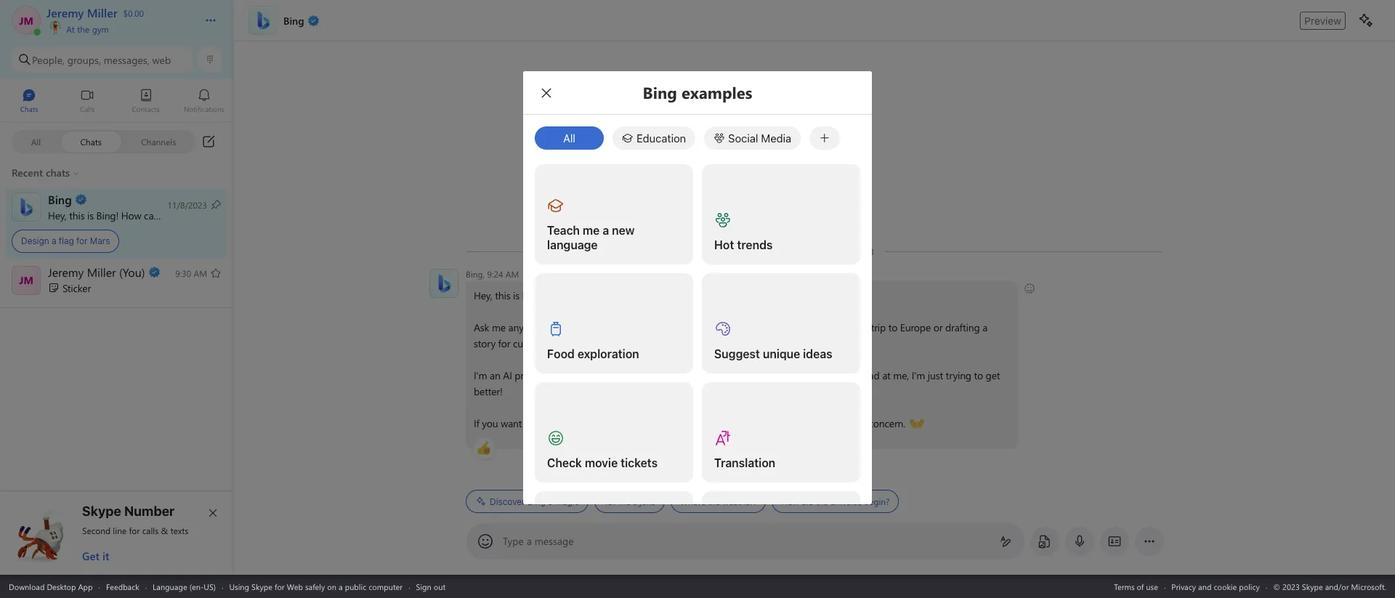 Task type: describe. For each thing, give the bounding box(es) containing it.
on
[[327, 581, 336, 592]]

number
[[124, 504, 175, 519]]

trying
[[946, 368, 971, 382]]

a left flag
[[52, 235, 56, 246]]

language (en-us) link
[[153, 581, 216, 592]]

a right on on the left
[[339, 581, 343, 592]]

or
[[933, 320, 943, 334]]

might
[[695, 368, 720, 382]]

am
[[506, 268, 519, 280]]

messages,
[[104, 53, 149, 66]]

app
[[78, 581, 93, 592]]

0 vertical spatial i
[[162, 208, 164, 222]]

hey, this is bing
[[474, 288, 542, 302]]

feedback
[[106, 581, 139, 592]]

ask
[[474, 320, 489, 334]]

me left with
[[714, 336, 728, 350]]

me for type
[[492, 320, 506, 334]]

hey, this is bing ! how can i help you today?
[[48, 208, 239, 222]]

get
[[82, 549, 99, 563]]

me for new
[[583, 223, 600, 237]]

what's the weather?
[[680, 496, 757, 507]]

your
[[849, 320, 868, 334]]

magic
[[555, 496, 579, 507]]

don't
[[817, 368, 841, 382]]

design a flag for mars
[[21, 235, 110, 246]]

in
[[732, 320, 740, 334]]

privacy and cookie policy
[[1172, 581, 1260, 592]]

3 i'm from the left
[[912, 368, 925, 382]]

ai
[[503, 368, 512, 382]]

(smileeyes)
[[667, 288, 715, 302]]

start
[[536, 416, 556, 430]]

design
[[21, 235, 49, 246]]

if
[[669, 416, 675, 430]]

teach
[[547, 223, 580, 237]]

like
[[602, 320, 616, 334]]

discover bing's magic
[[490, 496, 579, 507]]

cookie
[[1214, 581, 1237, 592]]

2 horizontal spatial you
[[677, 416, 694, 430]]

Type a message text field
[[504, 534, 988, 549]]

0 horizontal spatial all
[[31, 136, 41, 147]]

a inside ask me any type of question, like finding vegan restaurants in cambridge, itinerary for your trip to europe or drafting a story for curious kids. in groups, remember to mention me with @bing. i'm an ai preview, so i'm still learning. sometimes i might say something weird. don't get mad at me, i'm just trying to get better! if you want to start over, type
[[982, 320, 988, 334]]

2 want from the left
[[696, 416, 717, 430]]

what's
[[680, 496, 706, 507]]

at the gym
[[64, 23, 109, 35]]

to right trip
[[888, 320, 897, 334]]

check
[[547, 456, 582, 469]]

hot trends
[[714, 238, 773, 251]]

9:24
[[487, 268, 503, 280]]

sticker
[[62, 281, 91, 295]]

the for what's
[[708, 496, 720, 507]]

preview
[[1304, 14, 1341, 27]]

1 horizontal spatial all
[[563, 131, 575, 144]]

skype inside skype number element
[[82, 504, 121, 519]]

in
[[569, 336, 577, 350]]

for left your
[[834, 320, 846, 334]]

to right trying
[[974, 368, 983, 382]]

and
[[1198, 581, 1212, 592]]

food exploration
[[547, 347, 639, 360]]

this for hey, this is bing
[[495, 288, 510, 302]]

movie
[[585, 456, 618, 469]]

finding
[[619, 320, 650, 334]]

weather?
[[723, 496, 757, 507]]

privacy
[[1172, 581, 1196, 592]]

for left web
[[275, 581, 285, 592]]

bing for hey, this is bing
[[522, 288, 542, 302]]

(en-
[[189, 581, 204, 592]]

language
[[547, 238, 598, 251]]

groups, inside 'people, groups, messages, web' button
[[67, 53, 101, 66]]

mention
[[675, 336, 711, 350]]

restaurants
[[681, 320, 729, 334]]

a right report
[[861, 416, 866, 430]]

education
[[637, 131, 686, 144]]

hey, for hey, this is bing
[[474, 288, 492, 302]]

out
[[434, 581, 446, 592]]

at
[[66, 23, 75, 35]]

concern.
[[869, 416, 905, 430]]

over,
[[558, 416, 579, 430]]

groups, inside ask me any type of question, like finding vegan restaurants in cambridge, itinerary for your trip to europe or drafting a story for curious kids. in groups, remember to mention me with @bing. i'm an ai preview, so i'm still learning. sometimes i might say something weird. don't get mad at me, i'm just trying to get better! if you want to start over, type
[[580, 336, 613, 350]]

!
[[116, 208, 119, 222]]

1 horizontal spatial skype
[[251, 581, 272, 592]]

the inside how did the universe begin? button
[[816, 496, 828, 507]]

tell me a joke
[[604, 496, 655, 507]]

feedback link
[[106, 581, 139, 592]]

1 vertical spatial of
[[1137, 581, 1144, 592]]

hey, for hey, this is bing ! how can i help you today?
[[48, 208, 67, 222]]

using skype for web safely on a public computer
[[229, 581, 403, 592]]

kids.
[[547, 336, 566, 350]]

for right story
[[498, 336, 510, 350]]

how inside button
[[781, 496, 799, 507]]

public
[[345, 581, 366, 592]]

ideas
[[803, 347, 832, 360]]

using skype for web safely on a public computer link
[[229, 581, 403, 592]]

social
[[728, 131, 758, 144]]

it
[[102, 549, 109, 563]]

cambridge,
[[743, 320, 793, 334]]

sign
[[416, 581, 431, 592]]

learning.
[[598, 368, 636, 382]]

trip
[[871, 320, 886, 334]]

policy
[[1239, 581, 1260, 592]]

1 vertical spatial just
[[813, 416, 829, 430]]

at
[[882, 368, 891, 382]]

joke
[[640, 496, 655, 507]]

how did the universe begin? button
[[772, 490, 899, 513]]

skype number
[[82, 504, 175, 519]]

flag
[[59, 235, 74, 246]]

web
[[287, 581, 303, 592]]



Task type: vqa. For each thing, say whether or not it's contained in the screenshot.
"today?"
yes



Task type: locate. For each thing, give the bounding box(es) containing it.
1 want from the left
[[501, 416, 522, 430]]

did
[[801, 496, 813, 507]]

calls
[[142, 525, 159, 536]]

the for at
[[77, 23, 90, 35]]

(openhands)
[[910, 416, 964, 429]]

0 vertical spatial groups,
[[67, 53, 101, 66]]

terms of use
[[1114, 581, 1158, 592]]

so
[[553, 368, 563, 382]]

me right give
[[752, 416, 766, 430]]

is down am
[[513, 288, 520, 302]]

translation
[[714, 456, 775, 469]]

1 vertical spatial bing
[[522, 288, 542, 302]]

this up flag
[[69, 208, 85, 222]]

for right line
[[129, 525, 140, 536]]

0 horizontal spatial type
[[526, 320, 545, 334]]

0 horizontal spatial of
[[548, 320, 557, 334]]

for inside skype number element
[[129, 525, 140, 536]]

desktop
[[47, 581, 76, 592]]

a inside teach me a new language
[[603, 223, 609, 237]]

want left start at the left bottom of page
[[501, 416, 522, 430]]

suggest unique ideas
[[714, 347, 832, 360]]

the right did on the right bottom
[[816, 496, 828, 507]]

line
[[113, 525, 127, 536]]

i'm left an
[[474, 368, 487, 382]]

how left did on the right bottom
[[781, 496, 799, 507]]

skype
[[82, 504, 121, 519], [251, 581, 272, 592]]

type right over,
[[581, 416, 600, 430]]

you inside ask me any type of question, like finding vegan restaurants in cambridge, itinerary for your trip to europe or drafting a story for curious kids. in groups, remember to mention me with @bing. i'm an ai preview, so i'm still learning. sometimes i might say something weird. don't get mad at me, i'm just trying to get better! if you want to start over, type
[[482, 416, 498, 430]]

0 vertical spatial how
[[121, 208, 141, 222]]

1 horizontal spatial hey,
[[474, 288, 492, 302]]

a left joke
[[633, 496, 637, 507]]

privacy and cookie policy link
[[1172, 581, 1260, 592]]

me inside teach me a new language
[[583, 223, 600, 237]]

0 horizontal spatial you
[[189, 208, 205, 222]]

you right if
[[677, 416, 694, 430]]

0 horizontal spatial want
[[501, 416, 522, 430]]

begin?
[[864, 496, 890, 507]]

tab list
[[0, 82, 233, 122]]

bing for hey, this is bing ! how can i help you today?
[[96, 208, 116, 222]]

exploration
[[578, 347, 639, 360]]

using
[[229, 581, 249, 592]]

0 horizontal spatial get
[[843, 368, 857, 382]]

bing up mars
[[96, 208, 116, 222]]

terms of use link
[[1114, 581, 1158, 592]]

me left "any"
[[492, 320, 506, 334]]

1 vertical spatial hey,
[[474, 288, 492, 302]]

this down 9:24
[[495, 288, 510, 302]]

use
[[1146, 581, 1158, 592]]

i'm right so
[[565, 368, 579, 382]]

0 vertical spatial type
[[526, 320, 545, 334]]

terms
[[1114, 581, 1135, 592]]

of up the kids.
[[548, 320, 557, 334]]

bing's
[[527, 496, 553, 507]]

2 get from the left
[[986, 368, 1000, 382]]

skype up second
[[82, 504, 121, 519]]

1 horizontal spatial is
[[513, 288, 520, 302]]

0 horizontal spatial groups,
[[67, 53, 101, 66]]

me right tell
[[619, 496, 631, 507]]

channels
[[141, 136, 176, 147]]

0 horizontal spatial the
[[77, 23, 90, 35]]

story
[[474, 336, 496, 350]]

0 vertical spatial bing
[[96, 208, 116, 222]]

1 horizontal spatial of
[[1137, 581, 1144, 592]]

1 vertical spatial this
[[495, 288, 510, 302]]

curious
[[513, 336, 545, 350]]

message
[[535, 534, 574, 548]]

bing, 9:24 am
[[466, 268, 519, 280]]

0 horizontal spatial hey,
[[48, 208, 67, 222]]

0 horizontal spatial just
[[813, 416, 829, 430]]

chats
[[80, 136, 102, 147]]

1 horizontal spatial groups,
[[580, 336, 613, 350]]

hey, up "design a flag for mars"
[[48, 208, 67, 222]]

this
[[69, 208, 85, 222], [495, 288, 510, 302]]

of left the use
[[1137, 581, 1144, 592]]

people, groups, messages, web button
[[12, 47, 193, 73]]

gym
[[92, 23, 109, 35]]

0 horizontal spatial skype
[[82, 504, 121, 519]]

me inside button
[[619, 496, 631, 507]]

tell
[[604, 496, 616, 507]]

0 vertical spatial is
[[87, 208, 94, 222]]

0 vertical spatial skype
[[82, 504, 121, 519]]

1 horizontal spatial i
[[689, 368, 692, 382]]

i inside ask me any type of question, like finding vegan restaurants in cambridge, itinerary for your trip to europe or drafting a story for curious kids. in groups, remember to mention me with @bing. i'm an ai preview, so i'm still learning. sometimes i might say something weird. don't get mad at me, i'm just trying to get better! if you want to start over, type
[[689, 368, 692, 382]]

i'm
[[474, 368, 487, 382], [565, 368, 579, 382], [912, 368, 925, 382]]

drafting
[[945, 320, 980, 334]]

1 horizontal spatial get
[[986, 368, 1000, 382]]

want inside ask me any type of question, like finding vegan restaurants in cambridge, itinerary for your trip to europe or drafting a story for curious kids. in groups, remember to mention me with @bing. i'm an ai preview, so i'm still learning. sometimes i might say something weird. don't get mad at me, i'm just trying to get better! if you want to start over, type
[[501, 416, 522, 430]]

to down vegan on the bottom left
[[663, 336, 672, 350]]

how right !
[[121, 208, 141, 222]]

the right at at the left top of page
[[77, 23, 90, 35]]

0 vertical spatial just
[[928, 368, 943, 382]]

you right "help"
[[189, 208, 205, 222]]

0 horizontal spatial this
[[69, 208, 85, 222]]

skype number element
[[12, 504, 222, 563]]

safely
[[305, 581, 325, 592]]

2 horizontal spatial i'm
[[912, 368, 925, 382]]

bing up "any"
[[522, 288, 542, 302]]

.
[[644, 416, 646, 430]]

today?
[[207, 208, 236, 222]]

type up curious
[[526, 320, 545, 334]]

0 vertical spatial hey,
[[48, 208, 67, 222]]

mad
[[860, 368, 880, 382]]

just
[[928, 368, 943, 382], [813, 416, 829, 430]]

social media
[[728, 131, 791, 144]]

1 vertical spatial groups,
[[580, 336, 613, 350]]

hey, down bing,
[[474, 288, 492, 302]]

to left give
[[720, 416, 729, 430]]

media
[[761, 131, 791, 144]]

1 horizontal spatial just
[[928, 368, 943, 382]]

sign out link
[[416, 581, 446, 592]]

2 horizontal spatial the
[[816, 496, 828, 507]]

tell me a joke button
[[595, 490, 665, 513]]

1 vertical spatial type
[[581, 416, 600, 430]]

a
[[603, 223, 609, 237], [52, 235, 56, 246], [982, 320, 988, 334], [861, 416, 866, 430], [633, 496, 637, 507], [527, 534, 532, 548], [339, 581, 343, 592]]

i right can
[[162, 208, 164, 222]]

you right the if
[[482, 416, 498, 430]]

want left give
[[696, 416, 717, 430]]

bing,
[[466, 268, 485, 280]]

1 horizontal spatial you
[[482, 416, 498, 430]]

0 horizontal spatial how
[[121, 208, 141, 222]]

report
[[831, 416, 858, 430]]

me,
[[893, 368, 909, 382]]

second
[[82, 525, 111, 536]]

teach me a new language
[[547, 223, 638, 251]]

me for joke
[[619, 496, 631, 507]]

want
[[501, 416, 522, 430], [696, 416, 717, 430]]

at the gym button
[[47, 20, 190, 35]]

get left the mad
[[843, 368, 857, 382]]

1 vertical spatial how
[[781, 496, 799, 507]]

groups, down at the gym
[[67, 53, 101, 66]]

0 vertical spatial this
[[69, 208, 85, 222]]

how did the universe begin?
[[781, 496, 890, 507]]

me up language
[[583, 223, 600, 237]]

1 horizontal spatial bing
[[522, 288, 542, 302]]

i left might
[[689, 368, 692, 382]]

download desktop app
[[9, 581, 93, 592]]

suggest
[[714, 347, 760, 360]]

check movie tickets
[[547, 456, 658, 469]]

universe
[[830, 496, 862, 507]]

just left report
[[813, 416, 829, 430]]

still
[[581, 368, 596, 382]]

0 vertical spatial of
[[548, 320, 557, 334]]

1 horizontal spatial how
[[781, 496, 799, 507]]

is for hey, this is bing
[[513, 288, 520, 302]]

@bing.
[[751, 336, 782, 350]]

i'm right me,
[[912, 368, 925, 382]]

of inside ask me any type of question, like finding vegan restaurants in cambridge, itinerary for your trip to europe or drafting a story for curious kids. in groups, remember to mention me with @bing. i'm an ai preview, so i'm still learning. sometimes i might say something weird. don't get mad at me, i'm just trying to get better! if you want to start over, type
[[548, 320, 557, 334]]

i
[[162, 208, 164, 222], [689, 368, 692, 382]]

1 get from the left
[[843, 368, 857, 382]]

vegan
[[652, 320, 679, 334]]

question,
[[559, 320, 599, 334]]

this for hey, this is bing ! how can i help you today?
[[69, 208, 85, 222]]

1 i'm from the left
[[474, 368, 487, 382]]

a right drafting
[[982, 320, 988, 334]]

just inside ask me any type of question, like finding vegan restaurants in cambridge, itinerary for your trip to europe or drafting a story for curious kids. in groups, remember to mention me with @bing. i'm an ai preview, so i'm still learning. sometimes i might say something weird. don't get mad at me, i'm just trying to get better! if you want to start over, type
[[928, 368, 943, 382]]

show more bing examples categories element
[[810, 126, 840, 149]]

2 i'm from the left
[[565, 368, 579, 382]]

1 vertical spatial skype
[[251, 581, 272, 592]]

a inside button
[[633, 496, 637, 507]]

1 vertical spatial i
[[689, 368, 692, 382]]

1 horizontal spatial type
[[581, 416, 600, 430]]

groups, down like
[[580, 336, 613, 350]]

0 horizontal spatial bing
[[96, 208, 116, 222]]

sign out
[[416, 581, 446, 592]]

0 horizontal spatial is
[[87, 208, 94, 222]]

help
[[167, 208, 186, 222]]

is left !
[[87, 208, 94, 222]]

skype right using
[[251, 581, 272, 592]]

people, groups, messages, web
[[32, 53, 171, 66]]

computer
[[369, 581, 403, 592]]

to left start at the left bottom of page
[[525, 416, 534, 430]]

a left new
[[603, 223, 609, 237]]

get
[[843, 368, 857, 382], [986, 368, 1000, 382]]

1 horizontal spatial want
[[696, 416, 717, 430]]

new
[[612, 223, 635, 237]]

is for hey, this is bing ! how can i help you today?
[[87, 208, 94, 222]]

a right type
[[527, 534, 532, 548]]

0 horizontal spatial i
[[162, 208, 164, 222]]

give
[[732, 416, 750, 430]]

for
[[76, 235, 88, 246], [834, 320, 846, 334], [498, 336, 510, 350], [129, 525, 140, 536], [275, 581, 285, 592]]

trends
[[737, 238, 773, 251]]

for right flag
[[76, 235, 88, 246]]

type a message
[[503, 534, 574, 548]]

discover
[[490, 496, 525, 507]]

0 horizontal spatial i'm
[[474, 368, 487, 382]]

type
[[503, 534, 524, 548]]

hot
[[714, 238, 734, 251]]

get right trying
[[986, 368, 1000, 382]]

&
[[161, 525, 168, 536]]

the inside at the gym button
[[77, 23, 90, 35]]

1 horizontal spatial i'm
[[565, 368, 579, 382]]

1 horizontal spatial the
[[708, 496, 720, 507]]

unique
[[763, 347, 800, 360]]

the right what's at the bottom of the page
[[708, 496, 720, 507]]

how
[[121, 208, 141, 222], [781, 496, 799, 507]]

just left trying
[[928, 368, 943, 382]]

the
[[77, 23, 90, 35], [708, 496, 720, 507], [816, 496, 828, 507]]

the inside what's the weather? button
[[708, 496, 720, 507]]

1 vertical spatial is
[[513, 288, 520, 302]]

1 horizontal spatial this
[[495, 288, 510, 302]]

to
[[888, 320, 897, 334], [663, 336, 672, 350], [974, 368, 983, 382], [525, 416, 534, 430], [720, 416, 729, 430]]

all
[[563, 131, 575, 144], [31, 136, 41, 147]]

people,
[[32, 53, 65, 66]]



